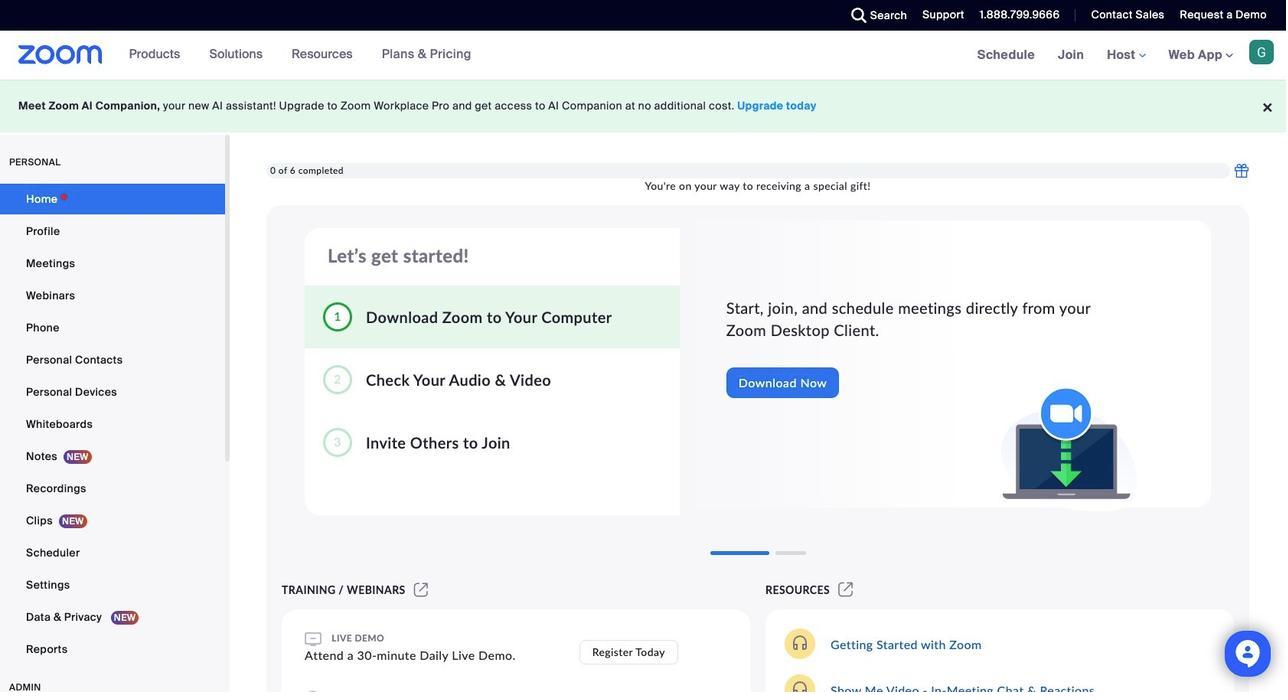 Task type: vqa. For each thing, say whether or not it's contained in the screenshot.
Learning Experience Canvas element
no



Task type: locate. For each thing, give the bounding box(es) containing it.
meetings navigation
[[966, 31, 1286, 80]]

footer
[[0, 80, 1286, 132]]

banner
[[0, 31, 1286, 80]]

zoom logo image
[[18, 45, 102, 64]]

window new image
[[836, 584, 856, 597]]

window new image
[[412, 584, 430, 597]]

profile picture image
[[1250, 40, 1274, 64]]

personal menu menu
[[0, 184, 225, 666]]



Task type: describe. For each thing, give the bounding box(es) containing it.
product information navigation
[[118, 31, 483, 80]]



